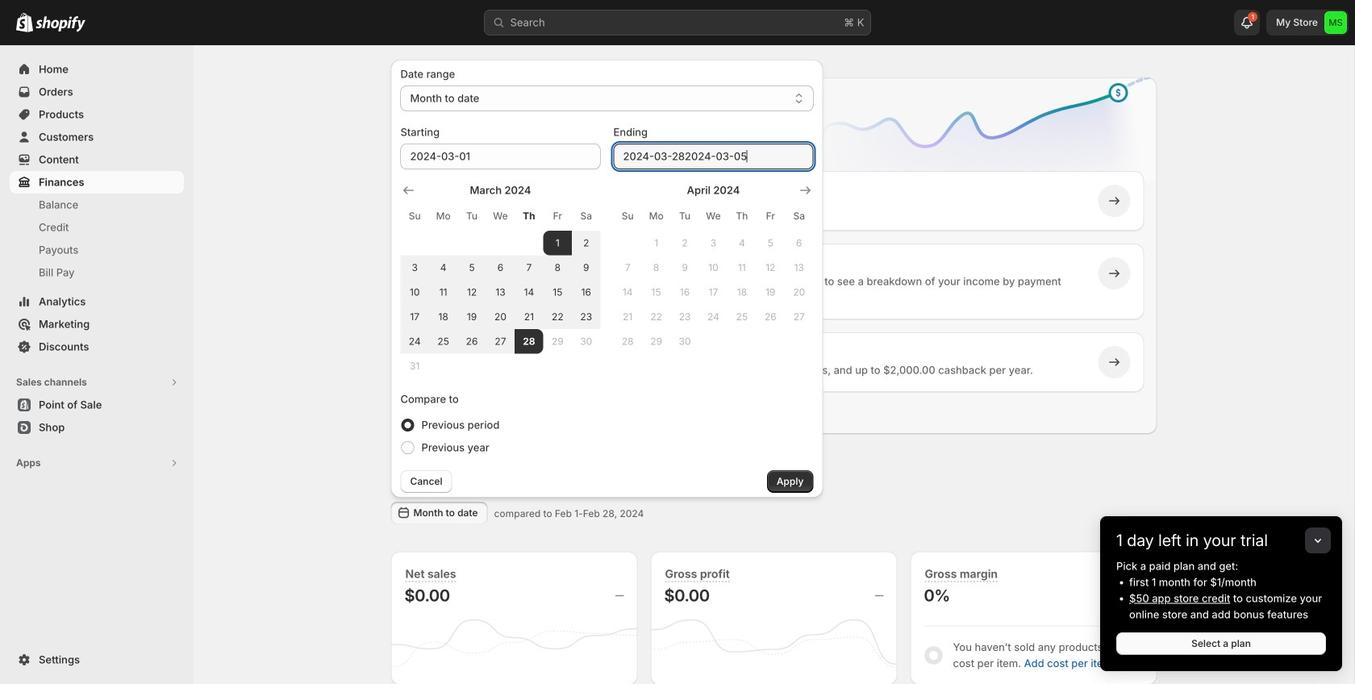 Task type: locate. For each thing, give the bounding box(es) containing it.
1 horizontal spatial thursday element
[[728, 202, 756, 231]]

0 horizontal spatial monday element
[[429, 202, 458, 231]]

saturday element
[[572, 202, 601, 231], [785, 202, 813, 231]]

1 thursday element from the left
[[515, 202, 543, 231]]

monday element
[[429, 202, 458, 231], [642, 202, 671, 231]]

1 horizontal spatial shopify image
[[35, 16, 86, 32]]

grid
[[400, 182, 601, 378], [613, 182, 813, 354]]

1 horizontal spatial tuesday element
[[671, 202, 699, 231]]

1 horizontal spatial sunday element
[[613, 202, 642, 231]]

wednesday element
[[486, 202, 515, 231], [699, 202, 728, 231]]

tuesday element for 2nd wednesday element from the right
[[458, 202, 486, 231]]

select a plan image
[[425, 193, 442, 209]]

0 horizontal spatial thursday element
[[515, 202, 543, 231]]

1 horizontal spatial wednesday element
[[699, 202, 728, 231]]

1 horizontal spatial grid
[[613, 182, 813, 354]]

shopify image
[[16, 13, 33, 32], [35, 16, 86, 32]]

0 horizontal spatial tuesday element
[[458, 202, 486, 231]]

sunday element
[[400, 202, 429, 231], [613, 202, 642, 231]]

monday element for 2nd wednesday element from the right's tuesday element
[[429, 202, 458, 231]]

1 horizontal spatial saturday element
[[785, 202, 813, 231]]

2 sunday element from the left
[[613, 202, 642, 231]]

monday element for tuesday element for 2nd wednesday element from left
[[642, 202, 671, 231]]

0 horizontal spatial saturday element
[[572, 202, 601, 231]]

2 monday element from the left
[[642, 202, 671, 231]]

1 sunday element from the left
[[400, 202, 429, 231]]

line chart image
[[791, 74, 1160, 206]]

thursday element
[[515, 202, 543, 231], [728, 202, 756, 231]]

2 thursday element from the left
[[728, 202, 756, 231]]

0 horizontal spatial friday element
[[543, 202, 572, 231]]

1 friday element from the left
[[543, 202, 572, 231]]

tuesday element
[[458, 202, 486, 231], [671, 202, 699, 231]]

sunday element for tuesday element for 2nd wednesday element from left's monday element
[[613, 202, 642, 231]]

0 horizontal spatial grid
[[400, 182, 601, 378]]

1 monday element from the left
[[429, 202, 458, 231]]

set up shopify payments image
[[425, 265, 442, 282]]

1 horizontal spatial friday element
[[756, 202, 785, 231]]

friday element for 2nd wednesday element from the right's thursday element
[[543, 202, 572, 231]]

friday element
[[543, 202, 572, 231], [756, 202, 785, 231]]

1 saturday element from the left
[[572, 202, 601, 231]]

0 horizontal spatial sunday element
[[400, 202, 429, 231]]

0 horizontal spatial wednesday element
[[486, 202, 515, 231]]

2 friday element from the left
[[756, 202, 785, 231]]

2 tuesday element from the left
[[671, 202, 699, 231]]

thursday element for 2nd wednesday element from the right
[[515, 202, 543, 231]]

1 tuesday element from the left
[[458, 202, 486, 231]]

None text field
[[400, 144, 601, 169], [613, 144, 813, 169], [400, 144, 601, 169], [613, 144, 813, 169]]

2 saturday element from the left
[[785, 202, 813, 231]]

1 grid from the left
[[400, 182, 601, 378]]

1 horizontal spatial monday element
[[642, 202, 671, 231]]



Task type: describe. For each thing, give the bounding box(es) containing it.
2 wednesday element from the left
[[699, 202, 728, 231]]

saturday element for friday element associated with thursday element related to 2nd wednesday element from left
[[785, 202, 813, 231]]

2 grid from the left
[[613, 182, 813, 354]]

my store image
[[1324, 11, 1347, 34]]

sunday element for 2nd wednesday element from the right's tuesday element's monday element
[[400, 202, 429, 231]]

thursday element for 2nd wednesday element from left
[[728, 202, 756, 231]]

saturday element for friday element corresponding to 2nd wednesday element from the right's thursday element
[[572, 202, 601, 231]]

0 horizontal spatial shopify image
[[16, 13, 33, 32]]

friday element for thursday element related to 2nd wednesday element from left
[[756, 202, 785, 231]]

tuesday element for 2nd wednesday element from left
[[671, 202, 699, 231]]

1 wednesday element from the left
[[486, 202, 515, 231]]



Task type: vqa. For each thing, say whether or not it's contained in the screenshot.
the right 'Friday' 'Element'
yes



